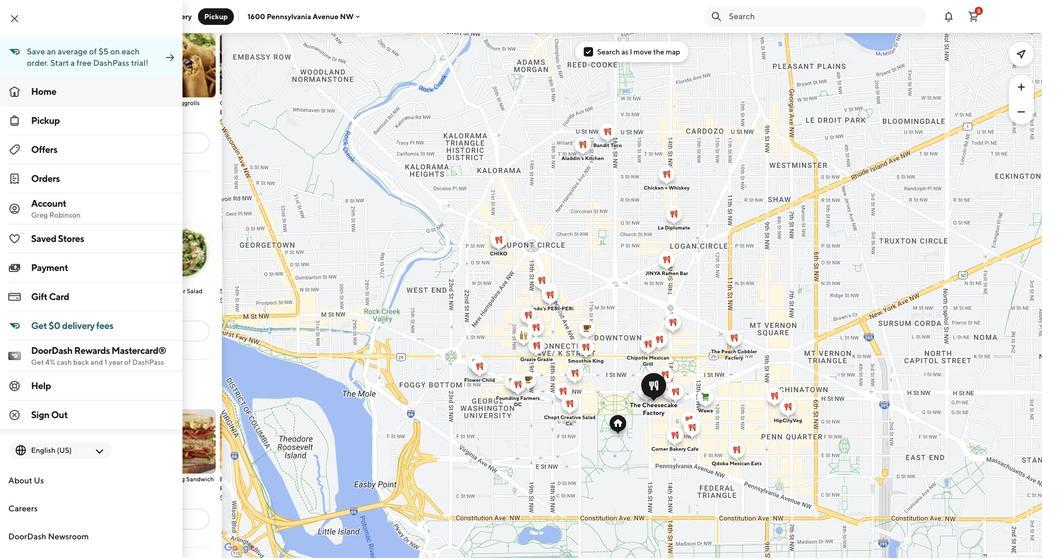 Task type: vqa. For each thing, say whether or not it's contained in the screenshot.
the bottommost See All
no



Task type: locate. For each thing, give the bounding box(es) containing it.
1600 pennsylvania avenue nw button
[[248, 12, 362, 20]]

bandit taco
[[594, 142, 622, 148], [594, 142, 622, 148]]

the peach cobbler factory
[[711, 348, 757, 361], [711, 348, 757, 361]]

delivery link
[[12, 133, 109, 154], [12, 321, 109, 342]]

1 vertical spatial fees
[[96, 321, 113, 331]]

1 vertical spatial of
[[124, 358, 131, 367]]

0 vertical spatial $0 delivery fee
[[39, 156, 82, 164]]

1 vertical spatial $0 fees
[[151, 344, 172, 352]]

save an average of $5 on each order. start a free dashpass trial! status
[[0, 37, 164, 77]]

2 delivery link from the top
[[12, 321, 109, 342]]

of right year
[[124, 358, 131, 367]]

dashpass
[[93, 58, 129, 68], [132, 358, 164, 367]]

until
[[107, 394, 122, 402]]

0 horizontal spatial pm
[[97, 206, 108, 214]]

ratings up the open • closes at 7:40 pm
[[53, 196, 76, 204]]

delivery link down fresh strawberry cheesecake $12.50
[[12, 133, 109, 154]]

co.
[[107, 181, 122, 192], [566, 420, 574, 427], [566, 420, 574, 427]]

0 vertical spatial ratings
[[53, 196, 76, 204]]

ratings up accepting
[[54, 384, 77, 392]]

fee up orders link
[[73, 156, 82, 164]]

taco
[[611, 142, 622, 148], [611, 142, 622, 148]]

doordash for rewards
[[31, 345, 73, 356]]

salad inside craft your own salad $9.40
[[60, 287, 76, 295]]

3 $0 delivery fee from the top
[[39, 533, 82, 540]]

( right 4.4
[[32, 384, 35, 392]]

peri-
[[548, 305, 562, 311], [548, 305, 562, 311]]

zoom in image
[[1015, 81, 1028, 93]]

gift card
[[31, 291, 69, 302]]

1 vertical spatial pickup
[[31, 115, 60, 126]]

dashpass inside the doordash rewards mastercard® get 4% cash back and 1 year of dashpass
[[132, 358, 164, 367]]

$9.40
[[15, 297, 32, 304]]

delivery for second delivery link from the bottom of the page
[[47, 139, 74, 147]]

of left $5
[[89, 47, 97, 57]]

( for ( 680+ ratings
[[32, 384, 35, 392]]

dashpass down on
[[93, 58, 129, 68]]

$15.61
[[15, 485, 32, 493]]

$10.15
[[220, 494, 238, 502]]

chipotle
[[627, 354, 648, 361], [627, 354, 648, 361]]

delivery up the cash
[[49, 344, 72, 352]]

le diplomate
[[658, 224, 690, 231], [658, 224, 690, 231]]

delivery up rewards
[[62, 321, 95, 331]]

delivery inside button
[[164, 12, 192, 20]]

$0 delivery fee down the offers
[[39, 156, 82, 164]]

king
[[593, 358, 604, 364], [593, 358, 604, 364]]

home
[[31, 86, 56, 97]]

diplomate
[[665, 224, 690, 231], [665, 224, 690, 231]]

bandit
[[594, 142, 610, 148], [594, 142, 610, 148]]

$0 delivery fee for 890+
[[39, 344, 82, 352]]

chipotle mexican grill
[[627, 354, 670, 367], [627, 354, 670, 367]]

1 items, open order cart image
[[968, 10, 980, 23]]

2 vertical spatial fee
[[73, 533, 82, 540]]

1 horizontal spatial pickup
[[204, 12, 228, 20]]

gift
[[31, 291, 47, 302]]

delivery down fresh strawberry cheesecake $12.50
[[47, 139, 74, 147]]

0 vertical spatial •
[[44, 206, 47, 214]]

delivery for delivery button
[[164, 12, 192, 20]]

0 vertical spatial doordash
[[31, 345, 73, 356]]

0 vertical spatial fee
[[73, 156, 82, 164]]

& inside 'bblt & egg sandwich' button
[[168, 476, 172, 483]]

pm right 7:40
[[97, 206, 108, 214]]

(
[[32, 196, 34, 204], [32, 384, 35, 392]]

$0 delivery fee up the cash
[[39, 344, 82, 352]]

santa
[[220, 287, 236, 295]]

1 open from the top
[[23, 206, 42, 214]]

1 horizontal spatial &
[[239, 476, 243, 483]]

1 & from the left
[[168, 476, 172, 483]]

kale caesar salad
[[151, 287, 203, 295]]

0 horizontal spatial of
[[89, 47, 97, 57]]

peach
[[722, 348, 737, 354], [722, 348, 737, 354]]

open down '4.7'
[[23, 206, 42, 214]]

open down 4.4
[[23, 394, 42, 402]]

choose two image
[[15, 410, 79, 474]]

1 vertical spatial open
[[23, 394, 42, 402]]

& inside bacon & cheddar panini $10.15
[[239, 476, 243, 483]]

dashpass down mastercard®
[[132, 358, 164, 367]]

0 vertical spatial fees
[[160, 156, 172, 164]]

aladdin's kitchen
[[562, 155, 604, 161], [562, 155, 604, 161]]

cheeseburger spring rolls button
[[83, 33, 147, 127]]

1 get from the top
[[31, 321, 47, 331]]

choose two $15.61
[[15, 476, 50, 493]]

get inside the doordash rewards mastercard® get 4% cash back and 1 year of dashpass
[[31, 358, 44, 367]]

890+
[[34, 196, 52, 204]]

1 vertical spatial get
[[31, 358, 44, 367]]

grazie grazie
[[520, 356, 553, 362], [520, 356, 553, 362]]

• down 680+ at the bottom left
[[44, 394, 47, 402]]

kale caesar salad button
[[151, 221, 216, 305]]

get left 4%
[[31, 358, 44, 367]]

5
[[978, 8, 981, 14]]

bakery
[[45, 369, 75, 380], [670, 446, 686, 452], [670, 446, 686, 452]]

delivery left pickup "button"
[[164, 12, 192, 20]]

cafe
[[77, 369, 98, 380], [687, 446, 699, 452], [687, 446, 699, 452]]

delivery down the offers
[[49, 156, 72, 164]]

santa fe salad $10.60
[[220, 287, 262, 304]]

a
[[70, 58, 75, 68]]

0 vertical spatial get
[[31, 321, 47, 331]]

1 $0 fees from the top
[[151, 156, 172, 164]]

0 vertical spatial $0 fees
[[151, 156, 172, 164]]

0 vertical spatial delivery
[[164, 12, 192, 20]]

dashpass inside save an average of $5 on each order. start a free dashpass trial!
[[93, 58, 129, 68]]

of
[[89, 47, 97, 57], [124, 358, 131, 367]]

get down gift
[[31, 321, 47, 331]]

2 vertical spatial delivery
[[47, 327, 74, 336]]

nando's peri-peri
[[527, 305, 574, 311], [527, 305, 574, 311]]

1 • from the top
[[44, 206, 47, 214]]

2 & from the left
[[239, 476, 243, 483]]

1 vertical spatial delivery
[[47, 139, 74, 147]]

1 horizontal spatial pm
[[139, 394, 150, 402]]

2 get from the top
[[31, 358, 44, 367]]

qdoba mexican eats
[[712, 460, 762, 466], [712, 460, 762, 466]]

chicken
[[644, 184, 664, 191], [644, 184, 664, 191]]

doordash
[[31, 345, 73, 356], [8, 532, 46, 542]]

founding
[[496, 395, 519, 401], [496, 395, 519, 401]]

2 $0 delivery fee from the top
[[39, 344, 82, 352]]

cheesecake
[[15, 108, 50, 116], [246, 108, 281, 116], [642, 401, 678, 409], [642, 401, 678, 409]]

pickup inside "button"
[[204, 12, 228, 20]]

get $0 delivery fees
[[31, 321, 113, 331]]

1 vertical spatial doordash
[[8, 532, 46, 542]]

0 vertical spatial of
[[89, 47, 97, 57]]

bar
[[680, 270, 688, 276], [680, 270, 688, 276]]

doordash down careers
[[8, 532, 46, 542]]

offers
[[31, 144, 57, 155]]

0 vertical spatial dashpass
[[93, 58, 129, 68]]

2 vertical spatial fees
[[160, 344, 172, 352]]

0 horizontal spatial pickup
[[31, 115, 60, 126]]

• for • closes at 7:40 pm
[[44, 206, 47, 214]]

3 fee from the top
[[73, 533, 82, 540]]

0 vertical spatial pm
[[97, 206, 108, 214]]

mexican
[[649, 354, 670, 361], [649, 354, 670, 361], [730, 460, 750, 466], [730, 460, 750, 466]]

kale
[[151, 287, 164, 295]]

open for ( 890+ ratings
[[23, 206, 42, 214]]

doordash up 4%
[[31, 345, 73, 356]]

founding farmers dc
[[496, 395, 540, 407], [496, 395, 540, 407]]

delivery link up the cash
[[12, 321, 109, 342]]

oreo®
[[220, 99, 240, 107]]

open for ( 680+ ratings
[[23, 394, 42, 402]]

0 vertical spatial open
[[23, 206, 42, 214]]

doordash inside the doordash rewards mastercard® get 4% cash back and 1 year of dashpass
[[31, 345, 73, 356]]

2 vertical spatial $0 delivery fee
[[39, 533, 82, 540]]

help
[[31, 381, 51, 392]]

tex mex eggrolls
[[151, 99, 200, 107]]

chopt
[[12, 181, 40, 192], [544, 414, 560, 420], [544, 414, 560, 420]]

bacon
[[220, 476, 238, 483]]

2 • from the top
[[44, 394, 47, 402]]

salad
[[81, 181, 105, 192], [60, 287, 76, 295], [187, 287, 203, 295], [246, 287, 262, 295], [582, 414, 596, 420], [582, 414, 596, 420]]

orders link
[[0, 164, 183, 193]]

average rating of 4.4 out of 5 element
[[12, 383, 31, 393]]

sign out
[[31, 410, 68, 421]]

at
[[72, 206, 79, 214]]

eats
[[751, 460, 762, 466], [751, 460, 762, 466]]

ramen
[[662, 270, 679, 276], [662, 270, 679, 276]]

1 vertical spatial $0 delivery fee
[[39, 344, 82, 352]]

bblt
[[151, 476, 167, 483]]

2 fee from the top
[[73, 344, 82, 352]]

card
[[49, 291, 69, 302]]

corner bakery cafe
[[12, 369, 98, 380], [652, 446, 699, 452], [652, 446, 699, 452]]

chicken + whiskey
[[644, 184, 690, 191], [644, 184, 690, 191]]

& right bacon
[[239, 476, 243, 483]]

2 open from the top
[[23, 394, 42, 402]]

fresh strawberry cheesecake $12.50
[[15, 99, 63, 126]]

fee for 680+ ratings
[[73, 533, 82, 540]]

pm right 4:10
[[139, 394, 150, 402]]

delivery up the cash
[[47, 327, 74, 336]]

ratings
[[53, 196, 76, 204], [54, 384, 77, 392]]

1 horizontal spatial dashpass
[[132, 358, 164, 367]]

$0 delivery fee down careers link
[[39, 533, 82, 540]]

fee up back
[[73, 344, 82, 352]]

delivery for 2nd delivery link
[[47, 327, 74, 336]]

us
[[34, 476, 44, 486]]

$10.60
[[220, 297, 240, 304]]

order.
[[27, 58, 49, 68]]

0 vertical spatial pickup
[[204, 12, 228, 20]]

1 vertical spatial fee
[[73, 344, 82, 352]]

pickup down strawberry
[[31, 115, 60, 126]]

pickup right delivery button
[[204, 12, 228, 20]]

0 vertical spatial delivery link
[[12, 133, 109, 154]]

1 vertical spatial dashpass
[[132, 358, 164, 367]]

payment
[[31, 262, 68, 273]]

( for ( 890+ ratings
[[32, 196, 34, 204]]

• down 890+ at the left top
[[44, 206, 47, 214]]

robinson
[[49, 211, 81, 219]]

salad inside button
[[187, 287, 203, 295]]

flower
[[464, 377, 481, 383], [464, 377, 481, 383]]

& for bacon
[[239, 476, 243, 483]]

0 horizontal spatial &
[[168, 476, 172, 483]]

fee down careers link
[[73, 533, 82, 540]]

help link
[[0, 372, 183, 401]]

dc
[[514, 401, 522, 407], [514, 401, 522, 407]]

0 vertical spatial (
[[32, 196, 34, 204]]

delivery
[[164, 12, 192, 20], [47, 139, 74, 147], [47, 327, 74, 336]]

1 vertical spatial ratings
[[54, 384, 77, 392]]

of inside the doordash rewards mastercard® get 4% cash back and 1 year of dashpass
[[124, 358, 131, 367]]

and
[[91, 358, 103, 367]]

0 horizontal spatial dashpass
[[93, 58, 129, 68]]

•
[[44, 206, 47, 214], [44, 394, 47, 402]]

1 horizontal spatial of
[[124, 358, 131, 367]]

& left egg
[[168, 476, 172, 483]]

saved stores link
[[0, 225, 183, 254]]

1 vertical spatial delivery link
[[12, 321, 109, 342]]

1 vertical spatial •
[[44, 394, 47, 402]]

salad inside santa fe salad $10.60
[[246, 287, 262, 295]]

egg
[[174, 476, 185, 483]]

average
[[58, 47, 88, 57]]

chopt creative salad co.
[[12, 181, 122, 192]]

( 680+ ratings
[[32, 384, 77, 392]]

about us link
[[0, 467, 183, 495]]

( right '4.7'
[[32, 196, 34, 204]]

1 vertical spatial (
[[32, 384, 35, 392]]



Task type: describe. For each thing, give the bounding box(es) containing it.
craft
[[15, 287, 29, 295]]

pickup button
[[198, 8, 234, 25]]

careers
[[8, 504, 38, 514]]

doordash newsroom link
[[0, 523, 183, 551]]

about us
[[8, 476, 44, 486]]

spring
[[125, 99, 144, 107]]

4.7
[[21, 196, 31, 204]]

1 fee from the top
[[73, 156, 82, 164]]

cheeseburger
[[83, 99, 124, 107]]

doordash newsroom
[[8, 532, 89, 542]]

doordash for newsroom
[[8, 532, 46, 542]]

• for • accepting orders until 4:10 pm
[[44, 394, 47, 402]]

tex mex eggrolls image
[[151, 33, 216, 98]]

ratings for ( 890+ ratings
[[53, 196, 76, 204]]

bblt & egg sandwich image
[[151, 410, 216, 474]]

rewards
[[74, 345, 110, 356]]

an
[[47, 47, 56, 57]]

oreo® dream extreme cheesecake $11.50
[[220, 99, 281, 126]]

year
[[109, 358, 123, 367]]

save an average of $5 on each order. start a free dashpass trial! link
[[0, 37, 183, 77]]

close image
[[8, 12, 21, 25]]

zoom out image
[[1015, 106, 1028, 118]]

cheesecake inside the oreo® dream extreme cheesecake $11.50
[[246, 108, 281, 116]]

bblt & egg sandwich
[[151, 476, 214, 483]]

orders
[[31, 173, 60, 184]]

$0 delivery fee for 680+
[[39, 533, 82, 540]]

panini
[[220, 485, 238, 493]]

delivery button
[[158, 8, 198, 25]]

1600
[[248, 12, 265, 20]]

open • closes at 7:40 pm
[[23, 206, 108, 214]]

bblt & egg sandwich button
[[151, 410, 216, 494]]

cheeseburger spring rolls image
[[83, 33, 147, 98]]

home link
[[0, 77, 183, 106]]

mex
[[163, 99, 175, 107]]

caesar
[[166, 287, 186, 295]]

stores
[[58, 233, 84, 244]]

recenter the map image
[[1015, 48, 1028, 60]]

1 delivery link from the top
[[12, 133, 109, 154]]

as
[[622, 48, 629, 56]]

Search as I move the map checkbox
[[584, 47, 593, 57]]

2 $0 fees from the top
[[151, 344, 172, 352]]

680+
[[35, 384, 53, 392]]

dashpass for average
[[93, 58, 129, 68]]

fresh
[[15, 99, 31, 107]]

move
[[634, 48, 652, 56]]

search
[[597, 48, 620, 56]]

fresh strawberry cheesecake image
[[15, 33, 79, 98]]

accepting
[[49, 394, 83, 402]]

notification bell image
[[943, 10, 955, 23]]

ratings for ( 680+ ratings
[[54, 384, 77, 392]]

fee for 890+ ratings
[[73, 344, 82, 352]]

cheesecake inside fresh strawberry cheesecake $12.50
[[15, 108, 50, 116]]

saved stores
[[31, 233, 84, 244]]

map region
[[222, 4, 1042, 559]]

account greg robinson
[[31, 198, 81, 219]]

fresh berry & yogurt parfait image
[[83, 410, 147, 474]]

the
[[653, 48, 665, 56]]

about
[[8, 476, 32, 486]]

open • accepting orders until 4:10 pm
[[23, 394, 150, 402]]

& for bblt
[[168, 476, 172, 483]]

gift card link
[[0, 283, 183, 312]]

cash
[[57, 358, 72, 367]]

fe
[[238, 287, 245, 295]]

pennsylvania
[[267, 12, 311, 20]]

closes
[[49, 206, 71, 214]]

1600 pennsylvania avenue nw
[[248, 12, 354, 20]]

account
[[31, 198, 66, 209]]

strawberry
[[32, 99, 63, 107]]

classic cobb salad image
[[83, 221, 147, 286]]

kale caesar salad image
[[151, 221, 216, 286]]

powered by google image
[[225, 544, 255, 554]]

delivery down careers link
[[49, 533, 72, 540]]

save
[[27, 47, 45, 57]]

pickup inside 'link'
[[31, 115, 60, 126]]

each
[[122, 47, 140, 57]]

4:10
[[123, 394, 137, 402]]

back
[[73, 358, 89, 367]]

5 button
[[964, 6, 984, 27]]

4.4
[[21, 384, 31, 392]]

cheeseburger spring rolls
[[83, 99, 144, 116]]

sign
[[31, 410, 49, 421]]

extreme
[[220, 108, 244, 116]]

i
[[630, 48, 632, 56]]

free
[[77, 58, 92, 68]]

of inside save an average of $5 on each order. start a free dashpass trial!
[[89, 47, 97, 57]]

on
[[110, 47, 120, 57]]

1 vertical spatial pm
[[139, 394, 150, 402]]

save an average of $5 on each order. start a free dashpass trial!
[[27, 47, 148, 68]]

average rating of 4.7 out of 5 element
[[12, 194, 31, 205]]

craft your own salad image
[[15, 221, 79, 286]]

$11.50
[[220, 118, 238, 126]]

cheddar
[[245, 476, 270, 483]]

mastercard®
[[112, 345, 166, 356]]

dashpass for mastercard®
[[132, 358, 164, 367]]

bacon & cheddar panini $10.15
[[220, 476, 270, 502]]

map
[[666, 48, 680, 56]]

click to add this store to your saved list image
[[114, 368, 126, 381]]

tex
[[151, 99, 161, 107]]

4%
[[45, 358, 55, 367]]

pickup link
[[0, 106, 183, 135]]

trial!
[[131, 58, 148, 68]]

greg
[[31, 211, 48, 219]]

tex mex eggrolls button
[[151, 33, 216, 117]]

eggrolls
[[176, 99, 200, 107]]

get $0 delivery fees link
[[0, 312, 183, 341]]

two
[[38, 476, 50, 483]]

offers link
[[0, 135, 183, 164]]

search as i move the map
[[597, 48, 680, 56]]

rolls
[[83, 108, 97, 116]]

$12.50
[[15, 118, 34, 126]]

doordash rewards mastercard® get 4% cash back and 1 year of dashpass
[[31, 345, 166, 367]]

sandwich
[[186, 476, 214, 483]]

dream
[[242, 99, 261, 107]]

$5
[[98, 47, 109, 57]]

1 $0 delivery fee from the top
[[39, 156, 82, 164]]

careers link
[[0, 495, 183, 523]]



